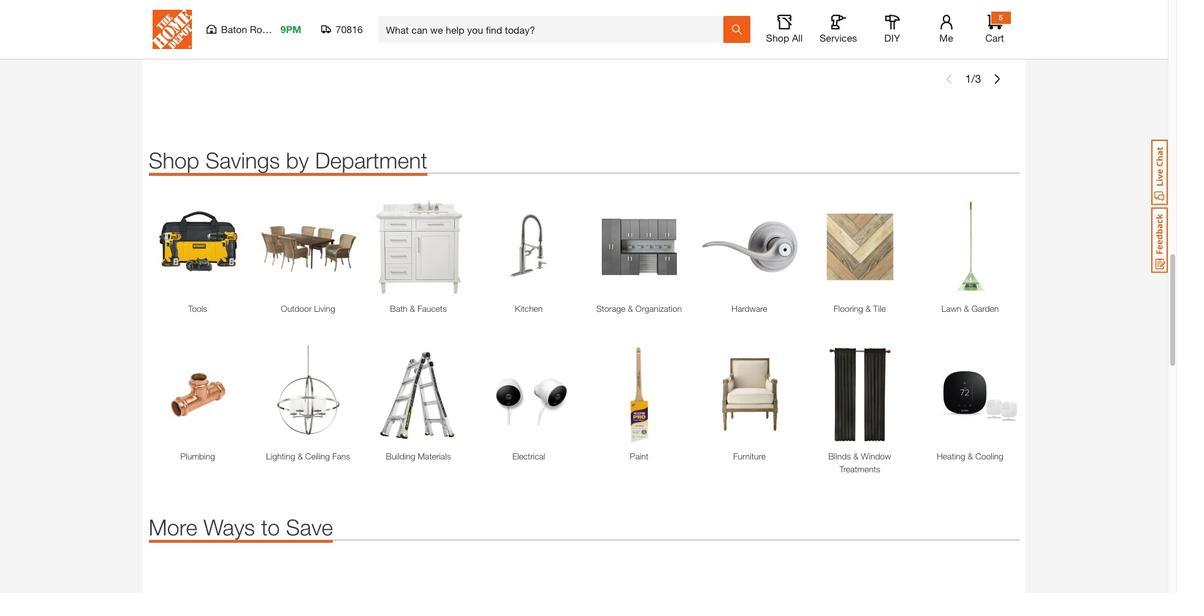 Task type: locate. For each thing, give the bounding box(es) containing it.
bath
[[390, 303, 408, 314]]

per
[[190, 5, 200, 13]]

services
[[820, 32, 858, 44]]

6 add from the left
[[919, 37, 938, 49]]

shop all button
[[765, 15, 804, 44]]

&
[[410, 303, 415, 314], [628, 303, 633, 314], [866, 303, 871, 314], [964, 303, 970, 314], [298, 451, 303, 462], [854, 451, 859, 462], [968, 451, 973, 462]]

cart
[[986, 32, 1005, 44], [229, 37, 249, 49], [374, 37, 394, 49], [519, 37, 539, 49], [663, 37, 684, 49], [808, 37, 828, 49], [953, 37, 973, 49]]

1 horizontal spatial shop
[[766, 32, 790, 44]]

outdoor living link
[[259, 302, 357, 315]]

& inside lawn & garden link
[[964, 303, 970, 314]]

lawn & garden savings image
[[922, 198, 1020, 296]]

building materials
[[386, 451, 451, 462]]

2 add to cart from the left
[[340, 37, 394, 49]]

plumbing image
[[149, 346, 247, 444]]

& inside bath & faucets link
[[410, 303, 415, 314]]

& inside 'flooring & tile' link
[[866, 303, 871, 314]]

& inside lighting & ceiling fans link
[[298, 451, 303, 462]]

paint savings image
[[590, 346, 689, 444]]

& inside heating & cooling link
[[968, 451, 973, 462]]

& left "ceiling"
[[298, 451, 303, 462]]

& for flooring
[[866, 303, 871, 314]]

heating & cooling link
[[922, 450, 1020, 463]]

4 add to cart from the left
[[630, 37, 684, 49]]

add to cart for first add to cart button
[[195, 37, 249, 49]]

lawn
[[942, 303, 962, 314]]

0 horizontal spatial shop
[[149, 147, 199, 173]]

3 add to cart button from the left
[[451, 30, 573, 57]]

& up treatments
[[854, 451, 859, 462]]

cart for 6th add to cart button from left
[[953, 37, 973, 49]]

1 / 3
[[966, 72, 982, 85]]

limit 10 per order
[[164, 5, 218, 13]]

3 add to cart from the left
[[485, 37, 539, 49]]

cart for second add to cart button from the left
[[374, 37, 394, 49]]

more
[[149, 514, 197, 541]]

faucets
[[418, 303, 447, 314]]

this is the first slide image
[[945, 74, 955, 84]]

all
[[792, 32, 803, 44]]

4 add to cart button from the left
[[595, 30, 718, 57]]

treatments
[[840, 464, 881, 475]]

paint
[[630, 451, 649, 462]]

save
[[286, 514, 333, 541]]

0 vertical spatial shop
[[766, 32, 790, 44]]

& inside blinds & window treatments
[[854, 451, 859, 462]]

organization
[[636, 303, 682, 314]]

department
[[315, 147, 428, 173]]

lighting & ceiling fans
[[266, 451, 350, 462]]

live chat image
[[1152, 140, 1168, 205]]

add to cart button
[[161, 30, 284, 57], [306, 30, 428, 57], [451, 30, 573, 57], [595, 30, 718, 57], [740, 30, 863, 57], [885, 30, 1007, 57]]

What can we help you find today? search field
[[386, 17, 723, 42]]

heating & cooling savings image
[[922, 346, 1020, 444]]

more ways to save
[[149, 514, 333, 541]]

& for lighting
[[298, 451, 303, 462]]

hardware link
[[701, 302, 799, 315]]

storage
[[597, 303, 626, 314]]

limit
[[164, 5, 179, 13]]

electrical savings image
[[480, 346, 578, 444]]

& for lawn
[[964, 303, 970, 314]]

70816 button
[[321, 23, 363, 36]]

add
[[195, 37, 214, 49], [340, 37, 359, 49], [485, 37, 504, 49], [630, 37, 648, 49], [774, 37, 793, 49], [919, 37, 938, 49]]

70816
[[336, 23, 363, 35]]

1 vertical spatial shop
[[149, 147, 199, 173]]

shop
[[766, 32, 790, 44], [149, 147, 199, 173]]

storage & organization
[[597, 303, 682, 314]]

& right storage
[[628, 303, 633, 314]]

cooling
[[976, 451, 1004, 462]]

& inside storage & organization link
[[628, 303, 633, 314]]

& left cooling
[[968, 451, 973, 462]]

kitchen savings image
[[480, 198, 578, 296]]

bath & faucet savings image
[[370, 198, 468, 296]]

hardware savings image
[[701, 198, 799, 296]]

to
[[217, 37, 226, 49], [362, 37, 371, 49], [506, 37, 516, 49], [651, 37, 661, 49], [796, 37, 805, 49], [941, 37, 950, 49], [261, 514, 280, 541]]

plumbing link
[[149, 450, 247, 463]]

9pm
[[281, 23, 302, 35]]

fans
[[332, 451, 350, 462]]

materials
[[418, 451, 451, 462]]

add to cart
[[195, 37, 249, 49], [340, 37, 394, 49], [485, 37, 539, 49], [630, 37, 684, 49], [774, 37, 828, 49], [919, 37, 973, 49]]

add to cart for 3rd add to cart button
[[485, 37, 539, 49]]

shop inside button
[[766, 32, 790, 44]]

cart 5
[[986, 13, 1005, 44]]

& right 'bath'
[[410, 303, 415, 314]]

blinds
[[829, 451, 851, 462]]

cart for fifth add to cart button from left
[[808, 37, 828, 49]]

6 add to cart from the left
[[919, 37, 973, 49]]

furniture
[[734, 451, 766, 462]]

add to cart for fifth add to cart button from left
[[774, 37, 828, 49]]

ways
[[204, 514, 255, 541]]

cart for first add to cart button
[[229, 37, 249, 49]]

3 add from the left
[[485, 37, 504, 49]]

& for bath
[[410, 303, 415, 314]]

4 add from the left
[[630, 37, 648, 49]]

building materials link
[[370, 450, 468, 463]]

5 add to cart from the left
[[774, 37, 828, 49]]

2 add to cart button from the left
[[306, 30, 428, 57]]

electrical
[[513, 451, 545, 462]]

plumbing
[[180, 451, 215, 462]]

& right lawn
[[964, 303, 970, 314]]

outdoor living savinghs image
[[259, 198, 357, 296]]

heating
[[937, 451, 966, 462]]

flooring
[[834, 303, 864, 314]]

& left tile
[[866, 303, 871, 314]]

garden
[[972, 303, 999, 314]]

/
[[972, 72, 976, 85]]

furniture link
[[701, 450, 799, 463]]

storage & organization link
[[590, 302, 689, 315]]

tool savings image
[[149, 198, 247, 296]]

1 add to cart from the left
[[195, 37, 249, 49]]



Task type: describe. For each thing, give the bounding box(es) containing it.
blinds & window treatments
[[829, 451, 892, 475]]

baton
[[221, 23, 247, 35]]

next slide image
[[993, 74, 1003, 84]]

lighting image
[[259, 346, 357, 444]]

the home depot logo image
[[152, 10, 192, 49]]

diy
[[885, 32, 901, 44]]

shop savings by department
[[149, 147, 428, 173]]

5
[[999, 13, 1003, 22]]

storage savings image
[[590, 198, 689, 296]]

lawn & garden
[[942, 303, 999, 314]]

electrical link
[[480, 450, 578, 463]]

furniture savings image
[[701, 346, 799, 444]]

baton rouge 9pm
[[221, 23, 302, 35]]

flooring & tile
[[834, 303, 886, 314]]

kitchen link
[[480, 302, 578, 315]]

flooring & tile link
[[811, 302, 909, 315]]

1 add from the left
[[195, 37, 214, 49]]

tools
[[188, 303, 207, 314]]

kitchen
[[515, 303, 543, 314]]

hardware
[[732, 303, 768, 314]]

heating & cooling
[[937, 451, 1004, 462]]

blinds & window treatments link
[[811, 450, 909, 476]]

building material savings image
[[370, 346, 468, 444]]

1
[[966, 72, 972, 85]]

diy button
[[873, 15, 912, 44]]

ceiling
[[305, 451, 330, 462]]

& for blinds
[[854, 451, 859, 462]]

savings
[[206, 147, 280, 173]]

& for storage
[[628, 303, 633, 314]]

building
[[386, 451, 416, 462]]

add to cart for 6th add to cart button from left
[[919, 37, 973, 49]]

lighting
[[266, 451, 295, 462]]

outdoor
[[281, 303, 312, 314]]

lighting & ceiling fans link
[[259, 450, 357, 463]]

cart for 3rd add to cart button
[[519, 37, 539, 49]]

add to cart for fourth add to cart button
[[630, 37, 684, 49]]

feedback link image
[[1152, 207, 1168, 274]]

flooring & tile savings image
[[811, 198, 909, 296]]

lawn & garden link
[[922, 302, 1020, 315]]

by
[[286, 147, 309, 173]]

bath & faucets link
[[370, 302, 468, 315]]

5 add to cart button from the left
[[740, 30, 863, 57]]

cart for fourth add to cart button
[[663, 37, 684, 49]]

shop all
[[766, 32, 803, 44]]

rouge
[[250, 23, 279, 35]]

6 add to cart button from the left
[[885, 30, 1007, 57]]

outdoor living
[[281, 303, 335, 314]]

shop for shop savings by department
[[149, 147, 199, 173]]

window
[[861, 451, 892, 462]]

tools link
[[149, 302, 247, 315]]

add to cart for second add to cart button from the left
[[340, 37, 394, 49]]

10
[[181, 5, 188, 13]]

bath & faucets
[[390, 303, 447, 314]]

5 add from the left
[[774, 37, 793, 49]]

blinds & window treatment savings image
[[811, 346, 909, 444]]

3
[[976, 72, 982, 85]]

shop for shop all
[[766, 32, 790, 44]]

order
[[202, 5, 218, 13]]

& for heating
[[968, 451, 973, 462]]

tile
[[874, 303, 886, 314]]

1 add to cart button from the left
[[161, 30, 284, 57]]

me button
[[927, 15, 966, 44]]

paint link
[[590, 450, 689, 463]]

me
[[940, 32, 954, 44]]

living
[[314, 303, 335, 314]]

services button
[[819, 15, 858, 44]]

2 add from the left
[[340, 37, 359, 49]]



Task type: vqa. For each thing, say whether or not it's contained in the screenshot.
Bath & Faucets
yes



